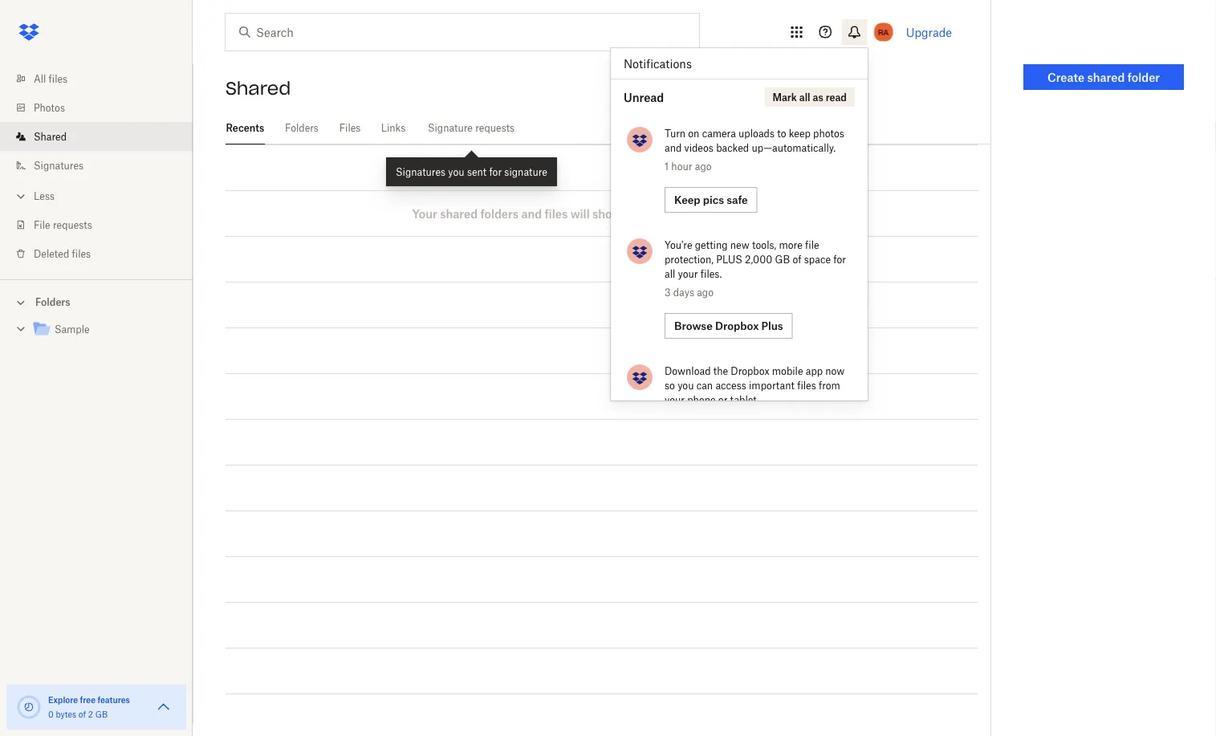 Task type: vqa. For each thing, say whether or not it's contained in the screenshot.
Get associated with Get started
no



Task type: describe. For each thing, give the bounding box(es) containing it.
signature requests link
[[426, 112, 517, 142]]

0 horizontal spatial to
[[753, 207, 764, 220]]

browse dropbox plus
[[675, 320, 784, 333]]

ago inside 'turn on camera uploads to keep photos and videos backed up—automatically. 1 hour ago'
[[695, 160, 712, 172]]

folders
[[481, 207, 519, 220]]

less image
[[13, 188, 29, 204]]

file requests
[[34, 219, 92, 231]]

all inside you're getting new tools, more file protection, plus 2,000 gb of space for all your files. 3 days ago
[[665, 268, 676, 280]]

0 vertical spatial so
[[669, 207, 682, 220]]

for inside you're getting new tools, more file protection, plus 2,000 gb of space for all your files. 3 days ago
[[834, 253, 847, 265]]

pics
[[703, 194, 725, 206]]

folders link
[[284, 112, 320, 142]]

1 vertical spatial and
[[522, 207, 542, 220]]

easy
[[725, 207, 750, 220]]

your inside the "download the dropbox mobile app now so you can access important files from your phone or tablet."
[[665, 394, 685, 406]]

turn on camera uploads to keep photos and videos backed up—automatically. 1 hour ago
[[665, 127, 845, 172]]

getting
[[695, 239, 728, 251]]

create shared folder button
[[1024, 64, 1185, 90]]

tools,
[[753, 239, 777, 251]]

explore
[[48, 695, 78, 705]]

unread
[[624, 90, 664, 104]]

sample
[[55, 324, 90, 336]]

0
[[48, 710, 54, 720]]

turn
[[665, 127, 686, 139]]

you're getting new tools, more file protection, plus 2,000 gb of space for all your files. button
[[665, 238, 852, 281]]

create shared folder
[[1048, 70, 1161, 84]]

links
[[381, 122, 406, 134]]

deleted files link
[[13, 239, 193, 268]]

keep pics safe
[[675, 194, 748, 206]]

mark all as read button
[[765, 88, 855, 107]]

mark all as read
[[773, 91, 847, 103]]

folders button
[[0, 290, 193, 314]]

recents link
[[226, 112, 265, 142]]

gb inside you're getting new tools, more file protection, plus 2,000 gb of space for all your files. 3 days ago
[[776, 253, 791, 265]]

free
[[80, 695, 96, 705]]

recents
[[226, 122, 265, 134]]

of inside you're getting new tools, more file protection, plus 2,000 gb of space for all your files. 3 days ago
[[793, 253, 802, 265]]

of inside explore free features 0 bytes of 2 gb
[[79, 710, 86, 720]]

now
[[826, 365, 845, 377]]

backed
[[717, 142, 750, 154]]

bytes
[[56, 710, 76, 720]]

new
[[731, 239, 750, 251]]

up—automatically.
[[752, 142, 836, 154]]

they're
[[684, 207, 722, 220]]

so inside the "download the dropbox mobile app now so you can access important files from your phone or tablet."
[[665, 380, 675, 392]]

files inside the "download the dropbox mobile app now so you can access important files from your phone or tablet."
[[798, 380, 817, 392]]

videos
[[685, 142, 714, 154]]

safe
[[727, 194, 748, 206]]

up
[[625, 207, 639, 220]]

browse dropbox plus button
[[665, 313, 793, 339]]

shared for your
[[440, 207, 478, 220]]

signature requests
[[428, 122, 515, 134]]

photos link
[[13, 93, 193, 122]]

download the dropbox mobile app now so you can access important files from your phone or tablet.
[[665, 365, 845, 406]]

the
[[714, 365, 729, 377]]

sent
[[467, 166, 487, 178]]

tablet.
[[731, 394, 760, 406]]

keep
[[675, 194, 701, 206]]

signatures for signatures you sent for signature
[[396, 166, 446, 178]]

requests for signature requests
[[476, 122, 515, 134]]

download the dropbox mobile app now so you can access important files from your phone or tablet. link
[[611, 353, 868, 479]]

0 horizontal spatial you
[[448, 166, 465, 178]]

deleted
[[34, 248, 69, 260]]

signature
[[428, 122, 473, 134]]

mark
[[773, 91, 798, 103]]

uploads
[[739, 127, 775, 139]]

folders inside button
[[35, 296, 70, 308]]

files
[[340, 122, 361, 134]]

deleted files
[[34, 248, 91, 260]]

all inside button
[[800, 91, 811, 103]]

your inside you're getting new tools, more file protection, plus 2,000 gb of space for all your files. 3 days ago
[[678, 268, 698, 280]]

signatures link
[[13, 151, 193, 180]]

files.
[[701, 268, 722, 280]]

signature
[[505, 166, 548, 178]]

from
[[819, 380, 841, 392]]

on
[[689, 127, 700, 139]]

list containing all files
[[0, 55, 193, 280]]

as
[[813, 91, 824, 103]]

dropbox inside the "download the dropbox mobile app now so you can access important files from your phone or tablet."
[[731, 365, 770, 377]]

to inside 'turn on camera uploads to keep photos and videos backed up—automatically. 1 hour ago'
[[778, 127, 787, 139]]

show
[[593, 207, 622, 220]]

you inside the "download the dropbox mobile app now so you can access important files from your phone or tablet."
[[678, 380, 694, 392]]

create
[[1048, 70, 1085, 84]]



Task type: locate. For each thing, give the bounding box(es) containing it.
your down protection, on the top of the page
[[678, 268, 698, 280]]

and down turn
[[665, 142, 682, 154]]

gb inside explore free features 0 bytes of 2 gb
[[95, 710, 108, 720]]

0 horizontal spatial all
[[665, 268, 676, 280]]

all files
[[34, 73, 68, 85]]

shared for create
[[1088, 70, 1126, 84]]

explore free features 0 bytes of 2 gb
[[48, 695, 130, 720]]

3
[[665, 286, 671, 298]]

0 vertical spatial and
[[665, 142, 682, 154]]

space
[[805, 253, 831, 265]]

gb right 2 at the bottom left of the page
[[95, 710, 108, 720]]

0 vertical spatial ago
[[695, 160, 712, 172]]

files
[[49, 73, 68, 85], [545, 207, 568, 220], [72, 248, 91, 260], [798, 380, 817, 392]]

1 horizontal spatial of
[[793, 253, 802, 265]]

tab list containing recents
[[226, 112, 991, 145]]

more
[[780, 239, 803, 251]]

1 horizontal spatial you
[[678, 380, 694, 392]]

0 vertical spatial to
[[778, 127, 787, 139]]

files left will
[[545, 207, 568, 220]]

1 horizontal spatial shared
[[226, 77, 291, 100]]

2
[[88, 710, 93, 720]]

folders up sample
[[35, 296, 70, 308]]

shared list item
[[0, 122, 193, 151]]

for right sent
[[490, 166, 502, 178]]

plus
[[762, 320, 784, 333]]

important
[[749, 380, 795, 392]]

1 horizontal spatial and
[[665, 142, 682, 154]]

folders left files
[[285, 122, 319, 134]]

1 horizontal spatial all
[[800, 91, 811, 103]]

and
[[665, 142, 682, 154], [522, 207, 542, 220]]

1 horizontal spatial folders
[[285, 122, 319, 134]]

dropbox inside button
[[716, 320, 759, 333]]

1 vertical spatial gb
[[95, 710, 108, 720]]

you
[[448, 166, 465, 178], [678, 380, 694, 392]]

0 horizontal spatial of
[[79, 710, 86, 720]]

1 horizontal spatial requests
[[476, 122, 515, 134]]

keep
[[789, 127, 811, 139]]

0 vertical spatial dropbox
[[716, 320, 759, 333]]

here
[[642, 207, 666, 220]]

of down more
[[793, 253, 802, 265]]

ago down files.
[[697, 286, 714, 298]]

your left phone in the right of the page
[[665, 394, 685, 406]]

less
[[34, 190, 55, 202]]

photos
[[34, 102, 65, 114]]

0 horizontal spatial gb
[[95, 710, 108, 720]]

1 vertical spatial requests
[[53, 219, 92, 231]]

0 vertical spatial your
[[678, 268, 698, 280]]

all
[[34, 73, 46, 85]]

you're
[[665, 239, 693, 251]]

list
[[0, 55, 193, 280]]

1 vertical spatial folders
[[35, 296, 70, 308]]

files link
[[339, 112, 361, 142]]

camera
[[703, 127, 736, 139]]

requests
[[476, 122, 515, 134], [53, 219, 92, 231]]

dropbox image
[[13, 16, 45, 48]]

0 horizontal spatial signatures
[[34, 159, 84, 171]]

files inside 'link'
[[72, 248, 91, 260]]

0 horizontal spatial folders
[[35, 296, 70, 308]]

1 vertical spatial to
[[753, 207, 764, 220]]

shared inside shared link
[[34, 131, 67, 143]]

you down download
[[678, 380, 694, 392]]

quota usage element
[[16, 695, 42, 721]]

1 horizontal spatial shared
[[1088, 70, 1126, 84]]

requests for file requests
[[53, 219, 92, 231]]

app
[[806, 365, 823, 377]]

notifications
[[624, 57, 692, 70]]

0 horizontal spatial shared
[[440, 207, 478, 220]]

1 horizontal spatial gb
[[776, 253, 791, 265]]

1 vertical spatial ago
[[697, 286, 714, 298]]

0 vertical spatial of
[[793, 253, 802, 265]]

1 horizontal spatial for
[[834, 253, 847, 265]]

browse
[[675, 320, 713, 333]]

signatures
[[34, 159, 84, 171], [396, 166, 446, 178]]

will
[[571, 207, 590, 220]]

folder
[[1128, 70, 1161, 84]]

folders inside tab list
[[285, 122, 319, 134]]

and right folders
[[522, 207, 542, 220]]

turn on camera uploads to keep photos and videos backed up—automatically. button
[[665, 126, 852, 155]]

ago down 'videos'
[[695, 160, 712, 172]]

for right space
[[834, 253, 847, 265]]

1 vertical spatial dropbox
[[731, 365, 770, 377]]

1 horizontal spatial to
[[778, 127, 787, 139]]

file requests link
[[13, 210, 193, 239]]

dropbox up access at the right bottom of page
[[731, 365, 770, 377]]

you're getting new tools, more file protection, plus 2,000 gb of space for all your files. 3 days ago
[[665, 239, 847, 298]]

1 vertical spatial your
[[665, 394, 685, 406]]

or
[[719, 394, 728, 406]]

1 vertical spatial so
[[665, 380, 675, 392]]

for
[[490, 166, 502, 178], [834, 253, 847, 265]]

1
[[665, 160, 669, 172]]

folders
[[285, 122, 319, 134], [35, 296, 70, 308]]

so down download
[[665, 380, 675, 392]]

keep pics safe button
[[665, 187, 758, 213]]

to left keep
[[778, 127, 787, 139]]

upgrade link
[[907, 25, 953, 39]]

requests right signature in the top of the page
[[476, 122, 515, 134]]

shared link
[[13, 122, 193, 151]]

1 vertical spatial shared
[[34, 131, 67, 143]]

1 vertical spatial you
[[678, 380, 694, 392]]

links link
[[381, 112, 406, 142]]

shared inside button
[[1088, 70, 1126, 84]]

signatures for signatures
[[34, 159, 84, 171]]

your
[[413, 207, 438, 220]]

sample link
[[32, 319, 180, 341]]

dropbox left plus
[[716, 320, 759, 333]]

files down app
[[798, 380, 817, 392]]

so down keep
[[669, 207, 682, 220]]

files right deleted
[[72, 248, 91, 260]]

signatures you sent for signature
[[396, 166, 548, 178]]

1 vertical spatial all
[[665, 268, 676, 280]]

download
[[665, 365, 711, 377]]

and inside 'turn on camera uploads to keep photos and videos backed up—automatically. 1 hour ago'
[[665, 142, 682, 154]]

file
[[34, 219, 50, 231]]

1 vertical spatial of
[[79, 710, 86, 720]]

ago inside you're getting new tools, more file protection, plus 2,000 gb of space for all your files. 3 days ago
[[697, 286, 714, 298]]

shared left folder
[[1088, 70, 1126, 84]]

you left sent
[[448, 166, 465, 178]]

0 vertical spatial gb
[[776, 253, 791, 265]]

photos
[[814, 127, 845, 139]]

can
[[697, 380, 713, 392]]

shared right your
[[440, 207, 478, 220]]

signatures up less
[[34, 159, 84, 171]]

features
[[98, 695, 130, 705]]

protection,
[[665, 253, 714, 265]]

1 horizontal spatial signatures
[[396, 166, 446, 178]]

to left the find.
[[753, 207, 764, 220]]

1 vertical spatial for
[[834, 253, 847, 265]]

find.
[[767, 207, 792, 220]]

download the dropbox mobile app now so you can access important files from your phone or tablet. button
[[611, 353, 868, 479], [665, 364, 852, 407]]

shared
[[1088, 70, 1126, 84], [440, 207, 478, 220]]

days
[[674, 286, 695, 298]]

0 vertical spatial folders
[[285, 122, 319, 134]]

0 vertical spatial all
[[800, 91, 811, 103]]

0 horizontal spatial for
[[490, 166, 502, 178]]

requests right file
[[53, 219, 92, 231]]

your shared folders and files will show up here so they're easy to find.
[[413, 207, 792, 220]]

0 horizontal spatial and
[[522, 207, 542, 220]]

0 horizontal spatial requests
[[53, 219, 92, 231]]

all files link
[[13, 64, 193, 93]]

read
[[826, 91, 847, 103]]

0 vertical spatial shared
[[226, 77, 291, 100]]

1 vertical spatial shared
[[440, 207, 478, 220]]

file
[[806, 239, 820, 251]]

files right the all
[[49, 73, 68, 85]]

signatures up your
[[396, 166, 446, 178]]

0 vertical spatial requests
[[476, 122, 515, 134]]

mobile
[[773, 365, 804, 377]]

so
[[669, 207, 682, 220], [665, 380, 675, 392]]

shared down photos
[[34, 131, 67, 143]]

0 vertical spatial shared
[[1088, 70, 1126, 84]]

shared up recents link
[[226, 77, 291, 100]]

of
[[793, 253, 802, 265], [79, 710, 86, 720]]

access
[[716, 380, 747, 392]]

gb down more
[[776, 253, 791, 265]]

plus
[[717, 253, 743, 265]]

all up 3
[[665, 268, 676, 280]]

of left 2 at the bottom left of the page
[[79, 710, 86, 720]]

tab list
[[226, 112, 991, 145]]

hour
[[672, 160, 693, 172]]

0 vertical spatial you
[[448, 166, 465, 178]]

upgrade
[[907, 25, 953, 39]]

0 vertical spatial for
[[490, 166, 502, 178]]

ago
[[695, 160, 712, 172], [697, 286, 714, 298]]

phone
[[688, 394, 716, 406]]

0 horizontal spatial shared
[[34, 131, 67, 143]]

2,000
[[746, 253, 773, 265]]

all left as
[[800, 91, 811, 103]]



